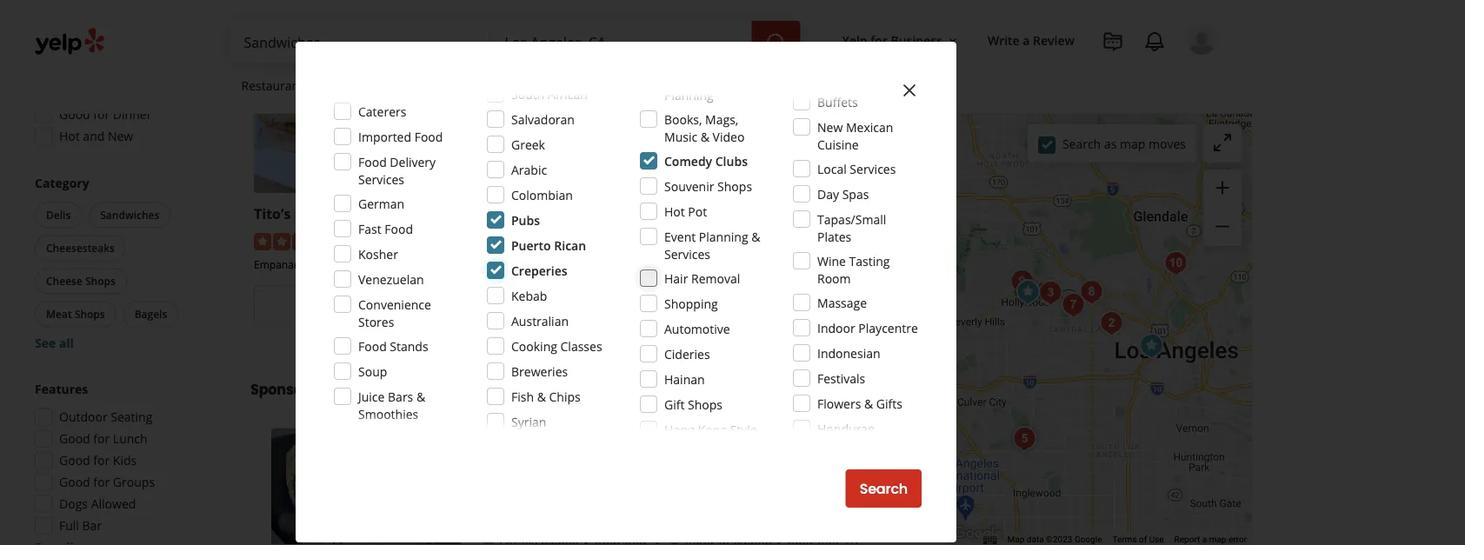 Task type: describe. For each thing, give the bounding box(es) containing it.
shops for meat shops
[[75, 307, 105, 321]]

services inside event planning & services
[[665, 246, 711, 262]]

0 vertical spatial ghost sando shop link
[[476, 205, 600, 223]]

planning inside event planning & services
[[699, 228, 749, 245]]

restaurants link
[[227, 63, 348, 113]]

brothers sandwich shop image
[[1095, 306, 1129, 341]]

event inside event planning & services
[[665, 228, 696, 245]]

shop for bottommost ghost sando shop link
[[595, 428, 638, 452]]

2 sandwiches, from the left
[[726, 257, 786, 272]]

& left gifts
[[865, 395, 874, 412]]

music
[[665, 128, 698, 145]]

now for open now
[[94, 19, 120, 36]]

business categories element
[[227, 63, 1218, 113]]

kebab
[[511, 287, 547, 304]]

planning inside the party & event planning
[[665, 87, 714, 103]]

sandwiches inside button
[[100, 208, 160, 222]]

ghost sando shop for bottommost ghost sando shop link
[[482, 428, 638, 452]]

kids
[[113, 452, 137, 469]]

reviews) for view website
[[625, 232, 671, 248]]

market
[[295, 205, 345, 223]]

ghost for bottommost ghost sando shop link
[[482, 428, 533, 452]]

search button
[[846, 470, 922, 508]]

new mexican cuisine
[[818, 119, 894, 153]]

order now link
[[254, 286, 462, 324]]

zoom out image
[[1213, 216, 1233, 237]]

hong kong style cafe
[[665, 421, 757, 455]]

map
[[1008, 535, 1025, 545]]

style
[[730, 421, 757, 438]]

hair removal
[[665, 270, 741, 287]]

video
[[713, 128, 745, 145]]

plates
[[818, 228, 852, 245]]

removal
[[692, 270, 741, 287]]

0 horizontal spatial new
[[108, 128, 133, 144]]

party
[[665, 69, 694, 86]]

and
[[83, 128, 105, 144]]

3 reviews) from the left
[[839, 232, 886, 248]]

party & event planning
[[665, 69, 741, 103]]

shopping
[[665, 295, 718, 312]]

playcentre
[[859, 320, 918, 336]]

hot for hot pot
[[665, 203, 685, 220]]

4.8
[[576, 232, 594, 248]]

in
[[351, 324, 362, 341]]

day spas
[[818, 186, 869, 202]]

group containing features
[[30, 381, 216, 545]]

venezuelan
[[358, 271, 424, 287]]

for for kids
[[93, 452, 110, 469]]

open for open until 7:00 pm
[[524, 324, 557, 341]]

good for good for lunch
[[59, 431, 90, 447]]

classes
[[561, 338, 602, 354]]

until 8:30 pm
[[782, 324, 856, 341]]

south
[[511, 86, 545, 102]]

16 info v2 image
[[383, 383, 397, 397]]

food down german
[[385, 221, 413, 237]]

7:00
[[589, 324, 613, 341]]

offers delivery
[[59, 41, 144, 57]]

argentine,
[[316, 257, 366, 272]]

terms of use link
[[1113, 535, 1164, 545]]

good for kids
[[59, 452, 137, 469]]

ggiata delicatessen image
[[1075, 275, 1109, 310]]

food stands
[[358, 338, 429, 354]]

keyboard shortcuts image
[[983, 536, 997, 545]]

auto
[[498, 77, 524, 94]]

ggiata - west hollywood image
[[1005, 264, 1040, 299]]

4.3 (1.2k reviews)
[[355, 232, 452, 248]]

delis, sandwiches, fast food
[[697, 257, 836, 272]]

16 locally owned v2 image
[[482, 537, 496, 545]]

good for good for groups
[[59, 474, 90, 491]]

©2023
[[1047, 535, 1073, 545]]

good for dinner
[[59, 106, 152, 123]]

comedy
[[665, 153, 712, 169]]

offers
[[59, 41, 95, 57]]

2 pm from the left
[[838, 324, 856, 341]]

a for write
[[1023, 32, 1030, 48]]

tito's market link
[[254, 205, 345, 223]]

mike's deli image
[[1008, 422, 1042, 457]]

firehouse subs
[[697, 205, 802, 223]]

report a map error
[[1175, 535, 1247, 545]]

cheese shops button
[[35, 268, 127, 294]]

(53 reviews)
[[818, 232, 886, 248]]

2 until from the left
[[782, 324, 807, 341]]

shop for the top ghost sando shop link
[[566, 205, 600, 223]]

day
[[818, 186, 839, 202]]

order
[[322, 295, 361, 315]]

indonesian
[[818, 345, 881, 361]]

expand map image
[[1213, 132, 1233, 153]]

services inside the business categories "element"
[[528, 77, 574, 94]]

flowers
[[818, 395, 861, 412]]

cideries
[[665, 346, 710, 362]]

sponsored
[[251, 380, 326, 400]]

tito's market
[[254, 205, 345, 223]]

seating
[[111, 409, 153, 425]]

terms
[[1113, 535, 1137, 545]]

cheese shops
[[46, 274, 116, 288]]

now for order now
[[364, 295, 394, 315]]

imported
[[358, 128, 411, 145]]

cooking classes
[[511, 338, 602, 354]]

gift shops
[[665, 396, 723, 413]]

food down stores
[[358, 338, 387, 354]]

search image
[[766, 32, 787, 53]]

sandwiches, delis
[[476, 257, 562, 272]]

close image
[[899, 80, 920, 101]]

& right fish
[[537, 388, 546, 405]]

sponsored results
[[251, 380, 380, 400]]

map for moves
[[1120, 135, 1146, 152]]

sandwiches button
[[89, 202, 171, 228]]

1 pm from the left
[[616, 324, 634, 341]]

24 chevron down v2 image
[[577, 75, 598, 96]]

cuisine
[[818, 136, 859, 153]]

group containing category
[[31, 174, 216, 352]]

review
[[1033, 32, 1075, 48]]

groups
[[113, 474, 155, 491]]

previous image
[[278, 513, 299, 534]]

firehouse
[[697, 205, 766, 223]]

view website
[[533, 295, 625, 315]]

wine tasting room
[[818, 253, 890, 287]]

event planning & services
[[665, 228, 761, 262]]

zoom in image
[[1213, 177, 1233, 198]]

puerto
[[511, 237, 551, 254]]

cheese
[[46, 274, 82, 288]]

pubs
[[511, 212, 540, 228]]

salvadoran
[[511, 111, 575, 127]]

puerto rican
[[511, 237, 586, 254]]

food down (53
[[811, 257, 836, 272]]

reviews) for order now
[[406, 232, 452, 248]]

1 vertical spatial sando
[[537, 428, 591, 452]]

larchmont village wine spirits & cheese image
[[1056, 288, 1091, 323]]

mags,
[[706, 111, 739, 127]]

festivals
[[818, 370, 866, 387]]



Task type: vqa. For each thing, say whether or not it's contained in the screenshot.
16 speech v2 icon corresponding to "Amazing
no



Task type: locate. For each thing, give the bounding box(es) containing it.
new up 'cuisine'
[[818, 119, 843, 135]]

16 veteran owned v2 image
[[668, 537, 682, 545]]

reviews) up tasting
[[839, 232, 886, 248]]

chips
[[549, 388, 581, 405]]

report
[[1175, 535, 1201, 545]]

0 vertical spatial fast
[[358, 221, 382, 237]]

0 vertical spatial delis
[[46, 208, 71, 222]]

1 horizontal spatial delivery
[[390, 154, 436, 170]]

pot
[[688, 203, 707, 220]]

imported food
[[358, 128, 443, 145]]

& right party
[[697, 69, 706, 86]]

info icon image
[[845, 536, 859, 545], [845, 536, 859, 545]]

0 horizontal spatial pm
[[616, 324, 634, 341]]

delivery inside food delivery services
[[390, 154, 436, 170]]

see all button
[[35, 335, 74, 351]]

fast
[[358, 221, 382, 237], [789, 257, 809, 272]]

search for search as map moves
[[1063, 135, 1101, 152]]

1 horizontal spatial map
[[1210, 535, 1227, 545]]

1 horizontal spatial now
[[364, 295, 394, 315]]

buffets
[[818, 94, 858, 110]]

tapas/small
[[818, 211, 887, 227]]

1 horizontal spatial fast
[[789, 257, 809, 272]]

new inside 'new mexican cuisine'
[[818, 119, 843, 135]]

until
[[560, 324, 586, 341], [782, 324, 807, 341]]

4.8 star rating image
[[476, 233, 569, 251]]

& inside juice bars & smoothies
[[417, 388, 425, 405]]

1 horizontal spatial sandwiches,
[[726, 257, 786, 272]]

good for good for dinner
[[59, 106, 90, 123]]

0 horizontal spatial map
[[1120, 135, 1146, 152]]

ghost sando shop image
[[1011, 275, 1046, 310], [1011, 275, 1046, 310], [271, 428, 461, 545]]

map
[[1120, 135, 1146, 152], [1210, 535, 1227, 545]]

1 vertical spatial now
[[364, 295, 394, 315]]

1 vertical spatial shop
[[595, 428, 638, 452]]

get
[[753, 295, 777, 315]]

&
[[697, 69, 706, 86], [701, 128, 710, 145], [752, 228, 761, 245], [417, 388, 425, 405], [537, 388, 546, 405], [865, 395, 874, 412]]

map region
[[881, 0, 1326, 545]]

shops right cheese
[[85, 274, 116, 288]]

reviews) right (288
[[625, 232, 671, 248]]

1 horizontal spatial search
[[1063, 135, 1101, 152]]

0 vertical spatial shop
[[566, 205, 600, 223]]

4.8 (288 reviews)
[[576, 232, 671, 248]]

0 horizontal spatial until
[[560, 324, 586, 341]]

shop up 4.8
[[566, 205, 600, 223]]

1 good from the top
[[59, 106, 90, 123]]

until left 7:00
[[560, 324, 586, 341]]

4.3 star rating image
[[254, 233, 348, 251]]

1 vertical spatial hot
[[665, 203, 685, 220]]

shop left the cafe
[[595, 428, 638, 452]]

1 vertical spatial planning
[[699, 228, 749, 245]]

books, mags, music & video
[[665, 111, 745, 145]]

good for lunch
[[59, 431, 148, 447]]

0 horizontal spatial delis
[[46, 208, 71, 222]]

good down good for lunch
[[59, 452, 90, 469]]

food down imported
[[358, 154, 387, 170]]

0 vertical spatial sando
[[520, 205, 563, 223]]

hong
[[665, 421, 695, 438]]

event down hot pot
[[665, 228, 696, 245]]

8:30
[[810, 324, 834, 341]]

open for open now
[[59, 19, 90, 36]]

0 horizontal spatial sandwiches,
[[476, 257, 535, 272]]

0 vertical spatial sandwiches
[[100, 208, 160, 222]]

pm right 7:00
[[616, 324, 634, 341]]

shops for souvenir shops
[[718, 178, 752, 194]]

map left the error
[[1210, 535, 1227, 545]]

shops down clubs
[[718, 178, 752, 194]]

sandwiches, down "3.7 star rating" image
[[726, 257, 786, 272]]

terms of use
[[1113, 535, 1164, 545]]

empanadas,
[[254, 257, 314, 272]]

colombian
[[511, 187, 573, 203]]

& right bars on the left bottom
[[417, 388, 425, 405]]

see
[[35, 335, 56, 351]]

food inside food delivery services
[[358, 154, 387, 170]]

& inside event planning & services
[[752, 228, 761, 245]]

1 horizontal spatial pm
[[838, 324, 856, 341]]

view
[[533, 295, 566, 315]]

empanadas, argentine, sandwiches
[[254, 257, 426, 272]]

0 vertical spatial event
[[709, 69, 741, 86]]

oui melrose image
[[1034, 276, 1068, 311]]

hot
[[59, 128, 80, 144], [665, 203, 685, 220]]

cafe
[[665, 439, 690, 455]]

delis down puerto rican at the left top
[[538, 257, 562, 272]]

16 chevron down v2 image
[[946, 34, 960, 48]]

sandwiches down 4.3 (1.2k reviews)
[[369, 257, 426, 272]]

hot for hot and new
[[59, 128, 80, 144]]

0 vertical spatial hot
[[59, 128, 80, 144]]

pm up indonesian
[[838, 324, 856, 341]]

hainan
[[665, 371, 705, 388]]

african
[[548, 86, 588, 102]]

0 vertical spatial open
[[59, 19, 90, 36]]

auto services link
[[484, 63, 612, 113]]

delivery for food delivery services
[[390, 154, 436, 170]]

1 vertical spatial fast
[[789, 257, 809, 272]]

as
[[1105, 135, 1117, 152]]

1 horizontal spatial delis
[[538, 257, 562, 272]]

breweries
[[511, 363, 568, 380]]

mexican
[[846, 119, 894, 135]]

0 horizontal spatial fast
[[358, 221, 382, 237]]

cooking
[[511, 338, 557, 354]]

1 vertical spatial ghost sando shop link
[[482, 428, 638, 452]]

0 horizontal spatial event
[[665, 228, 696, 245]]

1 vertical spatial open
[[524, 324, 557, 341]]

0 horizontal spatial hot
[[59, 128, 80, 144]]

firehouse subs image
[[1135, 329, 1169, 364]]

new down dinner
[[108, 128, 133, 144]]

1 vertical spatial ghost sando shop
[[482, 428, 638, 452]]

search down 'honduran'
[[860, 479, 908, 499]]

room
[[818, 270, 851, 287]]

None search field
[[230, 21, 804, 63]]

tapas/small plates
[[818, 211, 887, 245]]

4 good from the top
[[59, 474, 90, 491]]

search dialog
[[0, 0, 1466, 545]]

tito's
[[254, 205, 291, 223]]

0 horizontal spatial search
[[860, 479, 908, 499]]

wine
[[818, 253, 846, 269]]

0 vertical spatial now
[[94, 19, 120, 36]]

write a review link
[[981, 24, 1082, 56]]

2 good from the top
[[59, 431, 90, 447]]

1 vertical spatial delivery
[[390, 154, 436, 170]]

ghost sando shop link down "colombian" at the top
[[476, 205, 600, 223]]

auto services
[[498, 77, 574, 94]]

map right as
[[1120, 135, 1146, 152]]

local services
[[818, 160, 896, 177]]

lunch
[[113, 431, 148, 447]]

for for dinner
[[93, 106, 110, 123]]

sando down "colombian" at the top
[[520, 205, 563, 223]]

sandwiches
[[100, 208, 160, 222], [369, 257, 426, 272]]

2 horizontal spatial reviews)
[[839, 232, 886, 248]]

fast left wine
[[789, 257, 809, 272]]

1 vertical spatial event
[[665, 228, 696, 245]]

0 vertical spatial ghost
[[476, 205, 516, 223]]

map for error
[[1210, 535, 1227, 545]]

event up mags,
[[709, 69, 741, 86]]

3.7 star rating image
[[697, 233, 791, 251]]

ghost down fish
[[482, 428, 533, 452]]

1 sandwiches, from the left
[[476, 257, 535, 272]]

ghost sando shop for the top ghost sando shop link
[[476, 205, 600, 223]]

notifications image
[[1145, 31, 1166, 52]]

bagels
[[135, 307, 167, 321]]

event inside the party & event planning
[[709, 69, 741, 86]]

user actions element
[[829, 22, 1242, 129]]

cheesesteaks button
[[35, 235, 126, 261]]

1 vertical spatial sandwiches
[[369, 257, 426, 272]]

ghost for the top ghost sando shop link
[[476, 205, 516, 223]]

& down firehouse subs link at top
[[752, 228, 761, 245]]

ghost sando shop down the chips
[[482, 428, 638, 452]]

0 vertical spatial delivery
[[98, 41, 144, 57]]

1 vertical spatial ghost
[[482, 428, 533, 452]]

for down good for lunch
[[93, 452, 110, 469]]

now inside order now link
[[364, 295, 394, 315]]

search inside button
[[860, 479, 908, 499]]

german
[[358, 195, 405, 212]]

results
[[329, 380, 380, 400]]

order now
[[322, 295, 394, 315]]

rican
[[554, 237, 586, 254]]

for down good for kids
[[93, 474, 110, 491]]

for inside yelp for business button
[[871, 32, 888, 48]]

1 horizontal spatial sandwiches
[[369, 257, 426, 272]]

search for search
[[860, 479, 908, 499]]

1 horizontal spatial until
[[782, 324, 807, 341]]

bagels button
[[123, 301, 179, 327]]

1 horizontal spatial new
[[818, 119, 843, 135]]

all about the bread image
[[1030, 275, 1065, 310]]

features
[[35, 381, 88, 398]]

delivery for offers delivery
[[98, 41, 144, 57]]

0 vertical spatial planning
[[665, 87, 714, 103]]

meat shops
[[46, 307, 105, 321]]

for right "yelp" on the right top
[[871, 32, 888, 48]]

a right 'write'
[[1023, 32, 1030, 48]]

shops for gift shops
[[688, 396, 723, 413]]

website
[[570, 295, 625, 315]]

1 vertical spatial map
[[1210, 535, 1227, 545]]

fast up kosher
[[358, 221, 382, 237]]

0 vertical spatial map
[[1120, 135, 1146, 152]]

open down view
[[524, 324, 557, 341]]

get directions link
[[697, 286, 905, 324]]

allowed
[[91, 496, 136, 512]]

slideshow element
[[271, 428, 461, 545]]

ghost up the 4.8 star rating image
[[476, 205, 516, 223]]

& left video
[[701, 128, 710, 145]]

0 vertical spatial ghost sando shop
[[476, 205, 600, 223]]

gifts
[[877, 395, 903, 412]]

1 horizontal spatial hot
[[665, 203, 685, 220]]

souvenir
[[665, 178, 715, 194]]

kong
[[698, 421, 727, 438]]

see all
[[35, 335, 74, 351]]

reviews) right (1.2k
[[406, 232, 452, 248]]

sandwiches, down the 4.8 star rating image
[[476, 257, 535, 272]]

1 horizontal spatial event
[[709, 69, 741, 86]]

1 until from the left
[[560, 324, 586, 341]]

for for business
[[871, 32, 888, 48]]

services inside food delivery services
[[358, 171, 404, 187]]

good for good for kids
[[59, 452, 90, 469]]

& inside the party & event planning
[[697, 69, 706, 86]]

ghost sando shop down "colombian" at the top
[[476, 205, 600, 223]]

reviews)
[[406, 232, 452, 248], [625, 232, 671, 248], [839, 232, 886, 248]]

shops up kong
[[688, 396, 723, 413]]

3 good from the top
[[59, 452, 90, 469]]

sando
[[520, 205, 563, 223], [537, 428, 591, 452]]

1 vertical spatial delis
[[538, 257, 562, 272]]

mike's deli image
[[1008, 422, 1042, 457]]

hot left pot
[[665, 203, 685, 220]]

delis down category
[[46, 208, 71, 222]]

shops for cheese shops
[[85, 274, 116, 288]]

a right report
[[1203, 535, 1208, 545]]

delivery down 'open now'
[[98, 41, 144, 57]]

projects image
[[1103, 31, 1124, 52]]

stands
[[390, 338, 429, 354]]

1 vertical spatial search
[[860, 479, 908, 499]]

ghost sando shop link down the chips
[[482, 428, 638, 452]]

(53
[[818, 232, 836, 248]]

for up good for kids
[[93, 431, 110, 447]]

planning down firehouse
[[699, 228, 749, 245]]

hot left and
[[59, 128, 80, 144]]

0 horizontal spatial delivery
[[98, 41, 144, 57]]

fast inside search dialog
[[358, 221, 382, 237]]

planning
[[665, 87, 714, 103], [699, 228, 749, 245]]

syrian
[[511, 414, 547, 430]]

0 vertical spatial a
[[1023, 32, 1030, 48]]

until left the 8:30
[[782, 324, 807, 341]]

a for report
[[1203, 535, 1208, 545]]

1 vertical spatial a
[[1203, 535, 1208, 545]]

1 horizontal spatial a
[[1203, 535, 1208, 545]]

clubs
[[716, 153, 748, 169]]

0 horizontal spatial a
[[1023, 32, 1030, 48]]

0 horizontal spatial now
[[94, 19, 120, 36]]

creperies
[[511, 262, 568, 279]]

good up dogs
[[59, 474, 90, 491]]

yelp for business button
[[836, 24, 967, 56]]

hot inside search dialog
[[665, 203, 685, 220]]

0 horizontal spatial open
[[59, 19, 90, 36]]

sando down the chips
[[537, 428, 591, 452]]

google image
[[950, 523, 1007, 545]]

delivery down the imported food
[[390, 154, 436, 170]]

group
[[1204, 170, 1242, 246], [31, 174, 216, 352], [30, 381, 216, 545]]

open up offers
[[59, 19, 90, 36]]

for up the hot and new
[[93, 106, 110, 123]]

food right imported
[[415, 128, 443, 145]]

yelp
[[843, 32, 868, 48]]

good down outdoor
[[59, 431, 90, 447]]

good up and
[[59, 106, 90, 123]]

for for lunch
[[93, 431, 110, 447]]

for for groups
[[93, 474, 110, 491]]

& inside books, mags, music & video
[[701, 128, 710, 145]]

24 chevron down v2 image
[[660, 75, 680, 96]]

planning down party
[[665, 87, 714, 103]]

1 horizontal spatial reviews)
[[625, 232, 671, 248]]

delis inside "button"
[[46, 208, 71, 222]]

0 horizontal spatial sandwiches
[[100, 208, 160, 222]]

services
[[528, 77, 574, 94], [850, 160, 896, 177], [358, 171, 404, 187], [665, 246, 711, 262]]

sandwiches up cheesesteaks
[[100, 208, 160, 222]]

get directions
[[753, 295, 849, 315]]

1 reviews) from the left
[[406, 232, 452, 248]]

honduran
[[818, 421, 876, 437]]

juice bars & smoothies
[[358, 388, 425, 422]]

cheesesteaks
[[46, 241, 115, 255]]

shops right meat
[[75, 307, 105, 321]]

bar
[[82, 518, 102, 534]]

wax paper - los angeles image
[[1159, 246, 1194, 281]]

search left as
[[1063, 135, 1101, 152]]

directions
[[780, 295, 849, 315]]

greek
[[511, 136, 545, 153]]

dogs allowed
[[59, 496, 136, 512]]

2 reviews) from the left
[[625, 232, 671, 248]]

0 vertical spatial search
[[1063, 135, 1101, 152]]

fast food
[[358, 221, 413, 237]]

firehouse subs link
[[697, 205, 802, 223]]

hot pot
[[665, 203, 707, 220]]

0 horizontal spatial reviews)
[[406, 232, 452, 248]]

1 horizontal spatial open
[[524, 324, 557, 341]]



